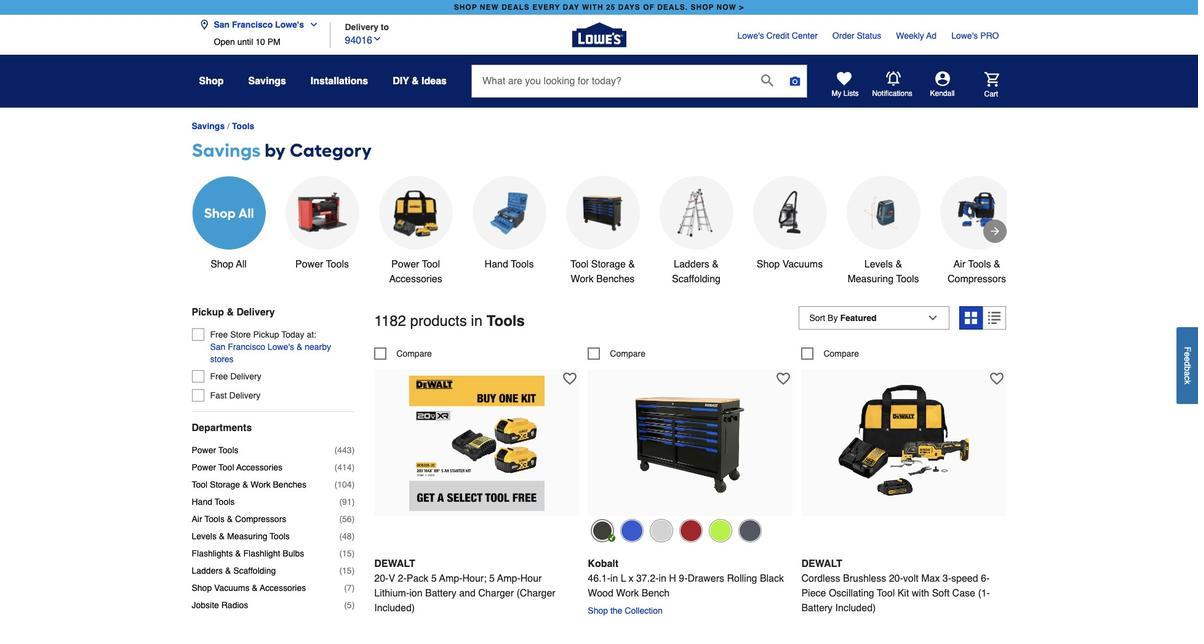 Task type: locate. For each thing, give the bounding box(es) containing it.
0 vertical spatial pickup
[[192, 307, 224, 318]]

air tools & compressors up 'flashlights & flashlight bulbs'
[[192, 515, 286, 524]]

dewalt
[[374, 559, 415, 570], [801, 559, 842, 570]]

) down ( 56 )
[[352, 532, 355, 542]]

storage down tool storage & work benches image
[[591, 259, 626, 270]]

0 vertical spatial accessories
[[389, 274, 442, 285]]

2 horizontal spatial in
[[659, 574, 666, 585]]

francisco inside san francisco lowe's & nearby stores
[[228, 342, 265, 352]]

levels up the flashlights
[[192, 532, 217, 542]]

air tools & compressors image
[[952, 188, 1001, 238]]

1 ) from the top
[[352, 446, 355, 455]]

) down 48
[[352, 549, 355, 559]]

1 horizontal spatial compressors
[[948, 274, 1006, 285]]

tool storage & work benches down departments element
[[192, 480, 306, 490]]

shop down shop vacuums image
[[757, 259, 780, 270]]

0 horizontal spatial battery
[[425, 588, 456, 599]]

fast
[[210, 391, 227, 401]]

& inside air tools & compressors
[[994, 259, 1000, 270]]

soft
[[932, 588, 950, 599]]

shop for shop vacuums & accessories
[[192, 583, 212, 593]]

( down ( 56 )
[[339, 532, 342, 542]]

) up '( 7 )'
[[352, 566, 355, 576]]

1 vertical spatial free
[[210, 372, 228, 382]]

1 vertical spatial air tools & compressors
[[192, 515, 286, 524]]

1 horizontal spatial power tools
[[295, 259, 349, 270]]

included) down oscillating
[[835, 603, 876, 614]]

1 horizontal spatial vacuums
[[782, 259, 823, 270]]

& inside "tool storage & work benches"
[[628, 259, 635, 270]]

0 horizontal spatial work
[[251, 480, 271, 490]]

blue image
[[620, 519, 644, 543]]

0 horizontal spatial storage
[[210, 480, 240, 490]]

tools inside savings / tools
[[232, 121, 254, 131]]

1 vertical spatial hand
[[192, 497, 212, 507]]

0 horizontal spatial included)
[[374, 603, 415, 614]]

white image
[[650, 519, 673, 543]]

0 horizontal spatial 5
[[347, 601, 352, 611]]

products
[[410, 313, 467, 330]]

shop left all
[[211, 259, 234, 270]]

savings / tools
[[192, 121, 254, 132]]

shop up jobsite
[[192, 583, 212, 593]]

0 horizontal spatial levels & measuring tools
[[192, 532, 290, 542]]

ladders down the flashlights
[[192, 566, 223, 576]]

tools
[[232, 121, 254, 131], [326, 259, 349, 270], [511, 259, 534, 270], [968, 259, 991, 270], [896, 274, 919, 285], [487, 313, 525, 330], [218, 446, 238, 455], [215, 497, 235, 507], [205, 515, 225, 524], [270, 532, 290, 542]]

compressors up grid view icon
[[948, 274, 1006, 285]]

dewalt inside dewalt 20-v 2-pack 5 amp-hour; 5 amp-hour lithium-ion battery and charger (charger included)
[[374, 559, 415, 570]]

0 vertical spatial ladders
[[674, 259, 709, 270]]

radios
[[221, 601, 248, 611]]

shop down open
[[199, 76, 224, 87]]

2 horizontal spatial heart outline image
[[990, 372, 1004, 386]]

shop for shop the collection
[[588, 606, 608, 616]]

free for free delivery
[[210, 372, 228, 382]]

5 ) from the top
[[352, 515, 355, 524]]

vacuums
[[782, 259, 823, 270], [214, 583, 249, 593]]

414
[[337, 463, 352, 473]]

air tools & compressors
[[948, 259, 1006, 285], [192, 515, 286, 524]]

hand tools down hand tools 'image'
[[485, 259, 534, 270]]

pickup & delivery
[[192, 307, 275, 318]]

0 horizontal spatial air tools & compressors
[[192, 515, 286, 524]]

vacuums up radios on the left of the page
[[214, 583, 249, 593]]

( for flashlights & flashlight bulbs
[[339, 549, 342, 559]]

power tools down departments
[[192, 446, 238, 455]]

accessories down bulbs
[[260, 583, 306, 593]]

Search Query text field
[[472, 65, 751, 97]]

0 horizontal spatial ladders
[[192, 566, 223, 576]]

1 vertical spatial power tools
[[192, 446, 238, 455]]

compare for 5014688329 element
[[396, 349, 432, 359]]

lowe's inside 'link'
[[951, 31, 978, 41]]

delivery up free store pickup today at:
[[237, 307, 275, 318]]

) up ( 5 )
[[352, 583, 355, 593]]

work inside kobalt 46.1-in l x 37.2-in h 9-drawers rolling black wood work bench
[[616, 588, 639, 599]]

1 horizontal spatial in
[[610, 574, 618, 585]]

1 vertical spatial measuring
[[227, 532, 267, 542]]

tool storage & work benches down tool storage & work benches image
[[570, 259, 635, 285]]

2 horizontal spatial compare
[[824, 349, 859, 359]]

1 horizontal spatial amp-
[[497, 574, 520, 585]]

green image
[[709, 519, 732, 543]]

0 vertical spatial savings
[[248, 76, 286, 87]]

( down 414
[[334, 480, 337, 490]]

15 down 48
[[342, 549, 352, 559]]

( up 414
[[334, 446, 337, 455]]

shop vacuums button
[[753, 176, 827, 272]]

b
[[1183, 367, 1192, 371]]

e
[[1183, 352, 1192, 357], [1183, 357, 1192, 362]]

diy & ideas button
[[393, 70, 447, 92]]

levels & measuring tools inside button
[[848, 259, 919, 285]]

15 up 7
[[342, 566, 352, 576]]

) for levels & measuring tools
[[352, 532, 355, 542]]

power tool accessories button
[[379, 176, 453, 287]]

in right products
[[471, 313, 482, 330]]

levels & measuring tools
[[848, 259, 919, 285], [192, 532, 290, 542]]

free down the stores
[[210, 372, 228, 382]]

francisco inside button
[[232, 20, 273, 30]]

ladders & scaffolding down 'flashlights & flashlight bulbs'
[[192, 566, 276, 576]]

scaffolding
[[672, 274, 721, 285], [233, 566, 276, 576]]

ladders & scaffolding image
[[672, 188, 721, 238]]

included) inside the "dewalt cordless brushless 20-volt max 3-speed 6- piece oscillating tool kit with soft case (1- battery included)"
[[835, 603, 876, 614]]

1 dewalt from the left
[[374, 559, 415, 570]]

) down '( 7 )'
[[352, 601, 355, 611]]

1 horizontal spatial ladders
[[674, 259, 709, 270]]

shop down wood
[[588, 606, 608, 616]]

savings inside savings / tools
[[192, 121, 225, 131]]

( 56 )
[[339, 515, 355, 524]]

1 vertical spatial ( 15 )
[[339, 566, 355, 576]]

0 vertical spatial power tools
[[295, 259, 349, 270]]

air down air tools & compressors "image"
[[953, 259, 965, 270]]

( up ( 5 )
[[344, 583, 347, 593]]

1 included) from the left
[[374, 603, 415, 614]]

in left l
[[610, 574, 618, 585]]

e up b
[[1183, 357, 1192, 362]]

air up the flashlights
[[192, 515, 202, 524]]

( 15 ) down 48
[[339, 549, 355, 559]]

0 horizontal spatial vacuums
[[214, 583, 249, 593]]

5 up charger
[[489, 574, 495, 585]]

1 horizontal spatial battery
[[801, 603, 833, 614]]

levels down levels & measuring tools "image"
[[864, 259, 893, 270]]

0 horizontal spatial pickup
[[192, 307, 224, 318]]

san for san francisco lowe's & nearby stores
[[210, 342, 225, 352]]

0 horizontal spatial dewalt
[[374, 559, 415, 570]]

( down ( 91 )
[[339, 515, 342, 524]]

1 horizontal spatial power tool accessories
[[389, 259, 442, 285]]

7 ) from the top
[[352, 549, 355, 559]]

vacuums for shop vacuums & accessories
[[214, 583, 249, 593]]

francisco down store
[[228, 342, 265, 352]]

list view image
[[989, 312, 1001, 324]]

0 horizontal spatial compressors
[[235, 515, 286, 524]]

3 ) from the top
[[352, 480, 355, 490]]

amp- up charger
[[497, 574, 520, 585]]

volt
[[903, 574, 918, 585]]

0 horizontal spatial amp-
[[439, 574, 462, 585]]

free
[[210, 330, 228, 340], [210, 372, 228, 382]]

all
[[236, 259, 247, 270]]

accessories down departments element
[[236, 463, 282, 473]]

hand down hand tools 'image'
[[485, 259, 508, 270]]

vacuums down shop vacuums image
[[782, 259, 823, 270]]

amp-
[[439, 574, 462, 585], [497, 574, 520, 585]]

hand inside button
[[485, 259, 508, 270]]

diy
[[393, 76, 409, 87]]

kit
[[898, 588, 909, 599]]

0 vertical spatial tool storage & work benches
[[570, 259, 635, 285]]

1 horizontal spatial compare
[[610, 349, 645, 359]]

free left store
[[210, 330, 228, 340]]

storage down departments
[[210, 480, 240, 490]]

savings button
[[248, 70, 286, 92]]

& inside levels & measuring tools
[[896, 259, 902, 270]]

1 horizontal spatial included)
[[835, 603, 876, 614]]

) up '( 104 )'
[[352, 463, 355, 473]]

savings for savings / tools
[[192, 121, 225, 131]]

( for power tool accessories
[[334, 463, 337, 473]]

6-
[[981, 574, 990, 585]]

dewalt 20-v 2-pack 5 amp-hour; 5 amp-hour lithium-ion battery and charger (charger included) image
[[409, 376, 544, 511]]

1 20- from the left
[[374, 574, 389, 585]]

0 vertical spatial scaffolding
[[672, 274, 721, 285]]

jobsite radios
[[192, 601, 248, 611]]

1 vertical spatial vacuums
[[214, 583, 249, 593]]

1 vertical spatial air
[[192, 515, 202, 524]]

6 ) from the top
[[352, 532, 355, 542]]

levels & measuring tools up 'flashlights & flashlight bulbs'
[[192, 532, 290, 542]]

hand up the flashlights
[[192, 497, 212, 507]]

5 right "pack"
[[431, 574, 437, 585]]

battery down piece
[[801, 603, 833, 614]]

hand
[[485, 259, 508, 270], [192, 497, 212, 507]]

1 ( 15 ) from the top
[[339, 549, 355, 559]]

9 ) from the top
[[352, 583, 355, 593]]

0 horizontal spatial ladders & scaffolding
[[192, 566, 276, 576]]

0 horizontal spatial hand tools
[[192, 497, 235, 507]]

) for power tools
[[352, 446, 355, 455]]

jobsite
[[192, 601, 219, 611]]

francisco
[[232, 20, 273, 30], [228, 342, 265, 352]]

10 ) from the top
[[352, 601, 355, 611]]

new
[[480, 3, 499, 12]]

weekly ad
[[896, 31, 937, 41]]

( for levels & measuring tools
[[339, 532, 342, 542]]

shop new deals every day with 25 days of deals. shop now >
[[454, 3, 744, 12]]

( for ladders & scaffolding
[[339, 566, 342, 576]]

2 horizontal spatial work
[[616, 588, 639, 599]]

lowe's up pm
[[275, 20, 304, 30]]

power tool accessories up products
[[389, 259, 442, 285]]

1 compare from the left
[[396, 349, 432, 359]]

power tools
[[295, 259, 349, 270], [192, 446, 238, 455]]

francisco up open until 10 pm
[[232, 20, 273, 30]]

pickup up san francisco lowe's & nearby stores
[[253, 330, 279, 340]]

vacuums inside 'button'
[[782, 259, 823, 270]]

shop inside 'button'
[[757, 259, 780, 270]]

( 15 ) up 7
[[339, 566, 355, 576]]

battery right ion
[[425, 588, 456, 599]]

power tools down power tools image
[[295, 259, 349, 270]]

0 horizontal spatial in
[[471, 313, 482, 330]]

store
[[230, 330, 251, 340]]

cart button
[[967, 72, 999, 99]]

( up '( 104 )'
[[334, 463, 337, 473]]

compare inside 5014688329 element
[[396, 349, 432, 359]]

1 vertical spatial san
[[210, 342, 225, 352]]

storage
[[591, 259, 626, 270], [210, 480, 240, 490]]

weekly
[[896, 31, 924, 41]]

2 dewalt from the left
[[801, 559, 842, 570]]

) for shop vacuums & accessories
[[352, 583, 355, 593]]

dewalt for cordless
[[801, 559, 842, 570]]

black image
[[591, 519, 614, 543]]

amp- up and
[[439, 574, 462, 585]]

san up the stores
[[210, 342, 225, 352]]

( down 48
[[339, 549, 342, 559]]

dewalt up cordless
[[801, 559, 842, 570]]

savings for savings
[[248, 76, 286, 87]]

every
[[532, 3, 560, 12]]

dewalt up v
[[374, 559, 415, 570]]

( for hand tools
[[339, 497, 342, 507]]

in
[[471, 313, 482, 330], [610, 574, 618, 585], [659, 574, 666, 585]]

1 horizontal spatial work
[[571, 274, 594, 285]]

compressors up 'flashlight'
[[235, 515, 286, 524]]

compare inside 5013467719 "element"
[[610, 349, 645, 359]]

savings left /
[[192, 121, 225, 131]]

in for 46.1-
[[610, 574, 618, 585]]

0 horizontal spatial 20-
[[374, 574, 389, 585]]

pickup
[[192, 307, 224, 318], [253, 330, 279, 340]]

1 15 from the top
[[342, 549, 352, 559]]

5 down '( 7 )'
[[347, 601, 352, 611]]

kobalt 46.1-in l x 37.2-in h 9-drawers rolling black wood work bench image
[[623, 376, 758, 511]]

shop
[[199, 76, 224, 87], [211, 259, 234, 270], [757, 259, 780, 270], [192, 583, 212, 593], [588, 606, 608, 616]]

5014688329 element
[[374, 348, 432, 360]]

notifications
[[872, 89, 912, 98]]

20- inside the "dewalt cordless brushless 20-volt max 3-speed 6- piece oscillating tool kit with soft case (1- battery included)"
[[889, 574, 903, 585]]

camera image
[[789, 75, 801, 87]]

2 included) from the left
[[835, 603, 876, 614]]

lowe's home improvement lists image
[[837, 71, 851, 86]]

power tool accessories inside button
[[389, 259, 442, 285]]

) up ( 91 )
[[352, 480, 355, 490]]

san up open
[[214, 20, 230, 30]]

gray image
[[739, 519, 762, 543]]

1 vertical spatial battery
[[801, 603, 833, 614]]

443
[[337, 446, 352, 455]]

1 shop from the left
[[454, 3, 477, 12]]

1 horizontal spatial benches
[[596, 274, 635, 285]]

lowe's credit center
[[737, 31, 818, 41]]

accessories up products
[[389, 274, 442, 285]]

compressors inside button
[[948, 274, 1006, 285]]

None search field
[[471, 65, 807, 109]]

( for jobsite radios
[[344, 601, 347, 611]]

open
[[214, 37, 235, 47]]

1 horizontal spatial air
[[953, 259, 965, 270]]

included) down lithium-
[[374, 603, 415, 614]]

2 vertical spatial accessories
[[260, 583, 306, 593]]

levels inside button
[[864, 259, 893, 270]]

lowe's pro link
[[951, 30, 999, 42]]

shop for shop vacuums
[[757, 259, 780, 270]]

lowe's down today
[[268, 342, 294, 352]]

1 horizontal spatial air tools & compressors
[[948, 259, 1006, 285]]

ladders down "ladders & scaffolding" image
[[674, 259, 709, 270]]

0 vertical spatial battery
[[425, 588, 456, 599]]

collection
[[625, 606, 663, 616]]

1 horizontal spatial dewalt
[[801, 559, 842, 570]]

x
[[629, 574, 633, 585]]

chevron down image
[[304, 20, 319, 30]]

air tools & compressors down 'arrow right' image
[[948, 259, 1006, 285]]

shop for shop
[[199, 76, 224, 87]]

shop left new
[[454, 3, 477, 12]]

f e e d b a c k
[[1183, 347, 1192, 385]]

1 horizontal spatial measuring
[[848, 274, 894, 285]]

measuring
[[848, 274, 894, 285], [227, 532, 267, 542]]

2 e from the top
[[1183, 357, 1192, 362]]

0 vertical spatial ( 15 )
[[339, 549, 355, 559]]

air tools & compressors inside button
[[948, 259, 1006, 285]]

1 horizontal spatial levels & measuring tools
[[848, 259, 919, 285]]

( down 7
[[344, 601, 347, 611]]

2 20- from the left
[[889, 574, 903, 585]]

power tool accessories
[[389, 259, 442, 285], [192, 463, 282, 473]]

heart outline image
[[563, 372, 577, 386], [777, 372, 790, 386], [990, 372, 1004, 386]]

san inside san francisco lowe's & nearby stores
[[210, 342, 225, 352]]

3 compare from the left
[[824, 349, 859, 359]]

) for air tools & compressors
[[352, 515, 355, 524]]

deals
[[502, 3, 530, 12]]

37.2-
[[636, 574, 659, 585]]

levels & measuring tools down levels & measuring tools "image"
[[848, 259, 919, 285]]

work
[[571, 274, 594, 285], [251, 480, 271, 490], [616, 588, 639, 599]]

1 horizontal spatial heart outline image
[[777, 372, 790, 386]]

) down ( 91 )
[[352, 515, 355, 524]]

free store pickup today at:
[[210, 330, 316, 340]]

ad
[[926, 31, 937, 41]]

( 104 )
[[334, 480, 355, 490]]

20- up lithium-
[[374, 574, 389, 585]]

20-
[[374, 574, 389, 585], [889, 574, 903, 585]]

ladders & scaffolding down "ladders & scaffolding" image
[[672, 259, 721, 285]]

1 vertical spatial 15
[[342, 566, 352, 576]]

savings down pm
[[248, 76, 286, 87]]

compare inside 1002680850 element
[[824, 349, 859, 359]]

9-
[[679, 574, 688, 585]]

( down '( 48 )' at left
[[339, 566, 342, 576]]

power tool accessories down departments
[[192, 463, 282, 473]]

56
[[342, 515, 352, 524]]

4 ) from the top
[[352, 497, 355, 507]]

1 vertical spatial storage
[[210, 480, 240, 490]]

) up "56"
[[352, 497, 355, 507]]

1 vertical spatial tool storage & work benches
[[192, 480, 306, 490]]

8 ) from the top
[[352, 566, 355, 576]]

2 15 from the top
[[342, 566, 352, 576]]

2 free from the top
[[210, 372, 228, 382]]

wood
[[588, 588, 613, 599]]

0 vertical spatial free
[[210, 330, 228, 340]]

20- up kit
[[889, 574, 903, 585]]

benches inside tool storage & work benches button
[[596, 274, 635, 285]]

0 vertical spatial air
[[953, 259, 965, 270]]

measuring inside levels & measuring tools
[[848, 274, 894, 285]]

0 horizontal spatial tool storage & work benches
[[192, 480, 306, 490]]

dewalt inside the "dewalt cordless brushless 20-volt max 3-speed 6- piece oscillating tool kit with soft case (1- battery included)"
[[801, 559, 842, 570]]

0 vertical spatial work
[[571, 274, 594, 285]]

1 vertical spatial work
[[251, 480, 271, 490]]

0 vertical spatial levels
[[864, 259, 893, 270]]

in left h on the right
[[659, 574, 666, 585]]

) for power tool accessories
[[352, 463, 355, 473]]

0 horizontal spatial heart outline image
[[563, 372, 577, 386]]

1 vertical spatial benches
[[273, 480, 306, 490]]

shop new deals every day with 25 days of deals. shop now > link
[[451, 0, 747, 15]]

kendall
[[930, 89, 955, 98]]

0 vertical spatial san
[[214, 20, 230, 30]]

accessories inside button
[[389, 274, 442, 285]]

1 e from the top
[[1183, 352, 1192, 357]]

0 vertical spatial air tools & compressors
[[948, 259, 1006, 285]]

0 vertical spatial benches
[[596, 274, 635, 285]]

power tools inside button
[[295, 259, 349, 270]]

pickup up the stores
[[192, 307, 224, 318]]

0 vertical spatial hand
[[485, 259, 508, 270]]

0 vertical spatial power tool accessories
[[389, 259, 442, 285]]

0 vertical spatial measuring
[[848, 274, 894, 285]]

delivery up the fast delivery
[[230, 372, 261, 382]]

1 horizontal spatial hand
[[485, 259, 508, 270]]

1 horizontal spatial levels
[[864, 259, 893, 270]]

0 vertical spatial levels & measuring tools
[[848, 259, 919, 285]]

weekly ad link
[[896, 30, 937, 42]]

1 horizontal spatial tool storage & work benches
[[570, 259, 635, 285]]

( for shop vacuums & accessories
[[344, 583, 347, 593]]

0 horizontal spatial scaffolding
[[233, 566, 276, 576]]

savings link
[[192, 121, 225, 131]]

0 vertical spatial compressors
[[948, 274, 1006, 285]]

shop inside button
[[211, 259, 234, 270]]

hand tools up the flashlights
[[192, 497, 235, 507]]

tool storage & work benches button
[[566, 176, 640, 287]]

25
[[606, 3, 615, 12]]

1 free from the top
[[210, 330, 228, 340]]

5013467719 element
[[588, 348, 645, 360]]

san inside button
[[214, 20, 230, 30]]

( down '( 104 )'
[[339, 497, 342, 507]]

1 vertical spatial ladders & scaffolding
[[192, 566, 276, 576]]

0 horizontal spatial savings
[[192, 121, 225, 131]]

free for free store pickup today at:
[[210, 330, 228, 340]]

2 ) from the top
[[352, 463, 355, 473]]

delivery up 94016 at the top of page
[[345, 22, 378, 32]]

1 horizontal spatial 20-
[[889, 574, 903, 585]]

) up 414
[[352, 446, 355, 455]]

f
[[1183, 347, 1192, 352]]

20- inside dewalt 20-v 2-pack 5 amp-hour; 5 amp-hour lithium-ion battery and charger (charger included)
[[374, 574, 389, 585]]

0 vertical spatial ladders & scaffolding
[[672, 259, 721, 285]]

2 vertical spatial work
[[616, 588, 639, 599]]

2 ( 15 ) from the top
[[339, 566, 355, 576]]

e up d
[[1183, 352, 1192, 357]]

1 vertical spatial levels
[[192, 532, 217, 542]]

shop left now
[[691, 3, 714, 12]]

lowe's left 'pro' at the right
[[951, 31, 978, 41]]

1 horizontal spatial savings
[[248, 76, 286, 87]]

2 compare from the left
[[610, 349, 645, 359]]

0 horizontal spatial levels
[[192, 532, 217, 542]]

0 vertical spatial hand tools
[[485, 259, 534, 270]]

shop vacuums image
[[765, 188, 814, 238]]



Task type: describe. For each thing, give the bounding box(es) containing it.
storage inside "tool storage & work benches"
[[591, 259, 626, 270]]

bulbs
[[283, 549, 304, 559]]

flashlights
[[192, 549, 233, 559]]

1 vertical spatial ladders
[[192, 566, 223, 576]]

bench
[[642, 588, 670, 599]]

ladders & scaffolding inside ladders & scaffolding "button"
[[672, 259, 721, 285]]

days
[[618, 3, 640, 12]]

dewalt cordless brushless 20-volt max 3-speed 6-piece oscillating tool kit with soft case (1-battery included) image
[[836, 376, 972, 511]]

k
[[1183, 381, 1192, 385]]

nearby
[[305, 342, 331, 352]]

( 5 )
[[344, 601, 355, 611]]

lowe's left credit
[[737, 31, 764, 41]]

today
[[281, 330, 304, 340]]

shop the collection link
[[588, 606, 667, 616]]

1 vertical spatial pickup
[[253, 330, 279, 340]]

a
[[1183, 371, 1192, 376]]

work inside "tool storage & work benches"
[[571, 274, 594, 285]]

lowe's inside san francisco lowe's & nearby stores
[[268, 342, 294, 352]]

shop vacuums
[[757, 259, 823, 270]]

savings by category. image
[[192, 141, 1006, 164]]

0 horizontal spatial power tools
[[192, 446, 238, 455]]

stores
[[210, 355, 234, 364]]

& inside san francisco lowe's & nearby stores
[[297, 342, 302, 352]]

hand tools image
[[485, 188, 534, 238]]

free delivery
[[210, 372, 261, 382]]

air inside air tools & compressors
[[953, 259, 965, 270]]

day
[[563, 3, 579, 12]]

grid view image
[[965, 312, 977, 324]]

3 heart outline image from the left
[[990, 372, 1004, 386]]

ladders inside "ladders & scaffolding"
[[674, 259, 709, 270]]

pro
[[980, 31, 999, 41]]

( for air tools & compressors
[[339, 515, 342, 524]]

included) inside dewalt 20-v 2-pack 5 amp-hour; 5 amp-hour lithium-ion battery and charger (charger included)
[[374, 603, 415, 614]]

compare for 5013467719 "element"
[[610, 349, 645, 359]]

1 vertical spatial scaffolding
[[233, 566, 276, 576]]

1 heart outline image from the left
[[563, 372, 577, 386]]

tool storage & work benches inside tool storage & work benches button
[[570, 259, 635, 285]]

104
[[337, 480, 352, 490]]

kendall button
[[913, 71, 972, 98]]

91
[[342, 497, 352, 507]]

speed
[[951, 574, 978, 585]]

to
[[381, 22, 389, 32]]

levels & measuring tools image
[[859, 188, 908, 238]]

location image
[[199, 20, 209, 30]]

) for ladders & scaffolding
[[352, 566, 355, 576]]

tools inside levels & measuring tools
[[896, 274, 919, 285]]

2 shop from the left
[[691, 3, 714, 12]]

order status link
[[832, 30, 881, 42]]

94016 button
[[345, 32, 382, 48]]

l
[[621, 574, 626, 585]]

search image
[[761, 74, 773, 86]]

kobalt 46.1-in l x 37.2-in h 9-drawers rolling black wood work bench
[[588, 559, 784, 599]]

san for san francisco lowe's
[[214, 20, 230, 30]]

1182 products in tools
[[374, 313, 525, 330]]

1 horizontal spatial 5
[[431, 574, 437, 585]]

lowe's home improvement notification center image
[[886, 71, 901, 86]]

ideas
[[422, 76, 447, 87]]

power tools button
[[285, 176, 359, 272]]

( 91 )
[[339, 497, 355, 507]]

power tools image
[[298, 188, 347, 238]]

shop all
[[211, 259, 247, 270]]

hand tools inside button
[[485, 259, 534, 270]]

0 horizontal spatial measuring
[[227, 532, 267, 542]]

san francisco lowe's & nearby stores button
[[210, 341, 355, 366]]

battery inside the "dewalt cordless brushless 20-volt max 3-speed 6- piece oscillating tool kit with soft case (1- battery included)"
[[801, 603, 833, 614]]

2 amp- from the left
[[497, 574, 520, 585]]

7
[[347, 583, 352, 593]]

1 vertical spatial levels & measuring tools
[[192, 532, 290, 542]]

until
[[237, 37, 253, 47]]

shop all image
[[192, 176, 266, 250]]

installations button
[[311, 70, 368, 92]]

battery inside dewalt 20-v 2-pack 5 amp-hour; 5 amp-hour lithium-ion battery and charger (charger included)
[[425, 588, 456, 599]]

( 443 )
[[334, 446, 355, 455]]

departments
[[192, 423, 252, 434]]

center
[[792, 31, 818, 41]]

lowe's home improvement cart image
[[984, 72, 999, 86]]

dewalt for 20-
[[374, 559, 415, 570]]

shop vacuums & accessories
[[192, 583, 306, 593]]

the
[[610, 606, 622, 616]]

15 for ladders & scaffolding
[[342, 566, 352, 576]]

status
[[857, 31, 881, 41]]

lowe's credit center link
[[737, 30, 818, 42]]

diy & ideas
[[393, 76, 447, 87]]

( for power tools
[[334, 446, 337, 455]]

black
[[760, 574, 784, 585]]

scaffolding inside "button"
[[672, 274, 721, 285]]

my
[[832, 89, 841, 98]]

( for tool storage & work benches
[[334, 480, 337, 490]]

46.1-
[[588, 574, 610, 585]]

>
[[739, 3, 744, 12]]

1 vertical spatial compressors
[[235, 515, 286, 524]]

vacuums for shop vacuums
[[782, 259, 823, 270]]

h
[[669, 574, 676, 585]]

piece
[[801, 588, 826, 599]]

( 414 )
[[334, 463, 355, 473]]

with
[[912, 588, 929, 599]]

15 for flashlights & flashlight bulbs
[[342, 549, 352, 559]]

pm
[[267, 37, 280, 47]]

) for jobsite radios
[[352, 601, 355, 611]]

san francisco lowe's & nearby stores
[[210, 342, 331, 364]]

1 vertical spatial hand tools
[[192, 497, 235, 507]]

) for flashlights & flashlight bulbs
[[352, 549, 355, 559]]

lowe's home improvement logo image
[[572, 8, 626, 62]]

/
[[227, 121, 230, 132]]

0 horizontal spatial benches
[[273, 480, 306, 490]]

lists
[[843, 89, 859, 98]]

of
[[643, 3, 655, 12]]

( 15 ) for ladders & scaffolding
[[339, 566, 355, 576]]

shop the collection
[[588, 606, 663, 616]]

tools inside air tools & compressors
[[968, 259, 991, 270]]

case
[[952, 588, 975, 599]]

tool inside the "dewalt cordless brushless 20-volt max 3-speed 6- piece oscillating tool kit with soft case (1- battery included)"
[[877, 588, 895, 599]]

tools link
[[232, 121, 254, 131]]

48
[[342, 532, 352, 542]]

2 heart outline image from the left
[[777, 372, 790, 386]]

( 15 ) for flashlights & flashlight bulbs
[[339, 549, 355, 559]]

tool storage & work benches image
[[578, 188, 627, 238]]

in for products
[[471, 313, 482, 330]]

( 48 )
[[339, 532, 355, 542]]

shop for shop all
[[211, 259, 234, 270]]

lowe's inside button
[[275, 20, 304, 30]]

hour;
[[462, 574, 486, 585]]

(1-
[[978, 588, 990, 599]]

(charger
[[517, 588, 555, 599]]

now
[[717, 3, 736, 12]]

2-
[[398, 574, 407, 585]]

and
[[459, 588, 476, 599]]

) for hand tools
[[352, 497, 355, 507]]

red image
[[680, 519, 703, 543]]

f e e d b a c k button
[[1176, 328, 1198, 404]]

hour
[[520, 574, 542, 585]]

fast delivery
[[210, 391, 260, 401]]

) for tool storage & work benches
[[352, 480, 355, 490]]

flashlight
[[243, 549, 280, 559]]

arrow right image
[[989, 225, 1001, 238]]

my lists
[[832, 89, 859, 98]]

compare for 1002680850 element
[[824, 349, 859, 359]]

1 amp- from the left
[[439, 574, 462, 585]]

san francisco lowe's button
[[199, 12, 324, 37]]

chevron down image
[[372, 34, 382, 43]]

1 vertical spatial accessories
[[236, 463, 282, 473]]

departments element
[[192, 422, 355, 435]]

power tool accessories image
[[391, 188, 440, 238]]

d
[[1183, 362, 1192, 367]]

2 horizontal spatial 5
[[489, 574, 495, 585]]

delivery to
[[345, 22, 389, 32]]

francisco for san francisco lowe's & nearby stores
[[228, 342, 265, 352]]

shop all button
[[192, 176, 266, 272]]

delivery down free delivery
[[229, 391, 260, 401]]

94016
[[345, 35, 372, 46]]

oscillating
[[829, 588, 874, 599]]

1002680850 element
[[801, 348, 859, 360]]

& inside "ladders & scaffolding"
[[712, 259, 719, 270]]

0 horizontal spatial hand
[[192, 497, 212, 507]]

0 horizontal spatial power tool accessories
[[192, 463, 282, 473]]

1182
[[374, 313, 406, 330]]

tool inside "tool storage & work benches"
[[570, 259, 588, 270]]

francisco for san francisco lowe's
[[232, 20, 273, 30]]

c
[[1183, 376, 1192, 381]]

3-
[[943, 574, 951, 585]]



Task type: vqa. For each thing, say whether or not it's contained in the screenshot.


